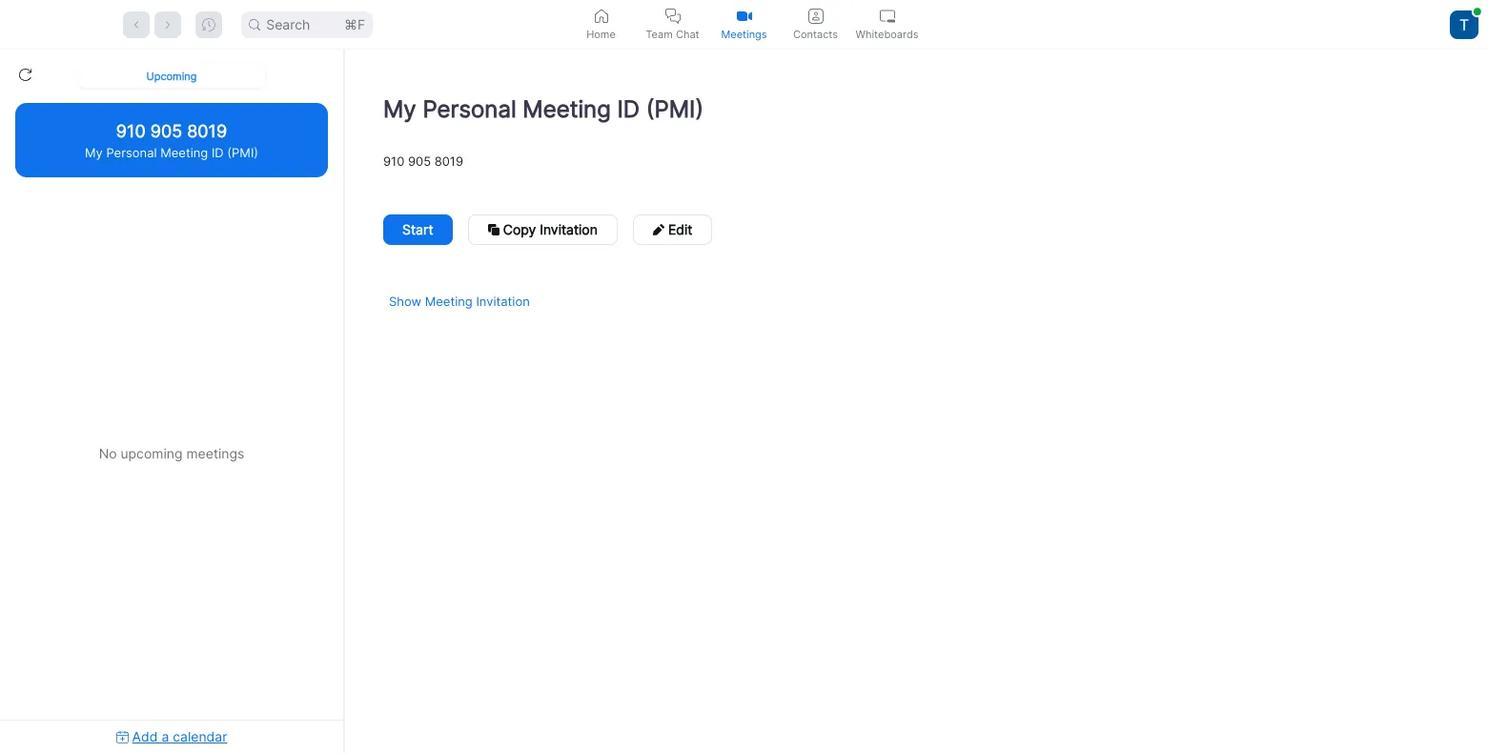 Task type: vqa. For each thing, say whether or not it's contained in the screenshot.
1st Greg Robinson from the top
no



Task type: locate. For each thing, give the bounding box(es) containing it.
1 horizontal spatial id
[[617, 95, 640, 123]]

(pmi) inside "910 905 8019 my personal meeting id (pmi)"
[[227, 144, 258, 160]]

910
[[116, 121, 146, 141], [383, 153, 404, 169]]

magnifier image
[[249, 19, 261, 30], [249, 19, 261, 30]]

2 vertical spatial meeting
[[425, 294, 473, 309]]

meeting down upcoming tab list
[[160, 144, 208, 160]]

meetings
[[186, 445, 244, 461]]

my inside "910 905 8019 my personal meeting id (pmi)"
[[85, 144, 103, 160]]

upcoming
[[121, 445, 183, 461]]

id
[[617, 95, 640, 123], [212, 144, 224, 160]]

0 horizontal spatial (pmi)
[[227, 144, 258, 160]]

0 horizontal spatial my
[[85, 144, 103, 160]]

1 vertical spatial personal
[[106, 144, 157, 160]]

add a calendar
[[132, 728, 227, 745]]

0 vertical spatial invitation
[[540, 221, 598, 237]]

1 horizontal spatial invitation
[[540, 221, 598, 237]]

copy
[[503, 221, 536, 237]]

1 horizontal spatial 8019
[[434, 153, 463, 169]]

0 vertical spatial (pmi)
[[646, 95, 704, 123]]

add a calendar link
[[116, 728, 227, 745]]

add
[[132, 728, 158, 745]]

910 905 8019 my personal meeting id (pmi)
[[85, 121, 258, 160]]

1 horizontal spatial meeting
[[425, 294, 473, 309]]

meeting
[[523, 95, 611, 123], [160, 144, 208, 160], [425, 294, 473, 309]]

0 vertical spatial 8019
[[187, 121, 227, 141]]

0 horizontal spatial 905
[[150, 121, 182, 141]]

905
[[150, 121, 182, 141], [408, 153, 431, 169]]

905 inside "910 905 8019 my personal meeting id (pmi)"
[[150, 121, 182, 141]]

invitation inside copy invitation button
[[540, 221, 598, 237]]

0 vertical spatial id
[[617, 95, 640, 123]]

0 horizontal spatial meeting
[[160, 144, 208, 160]]

personal
[[423, 95, 516, 123], [106, 144, 157, 160]]

910 down upcoming tab list
[[116, 121, 146, 141]]

show meeting invitation
[[389, 294, 530, 309]]

upcoming
[[146, 69, 197, 82]]

contacts button
[[780, 0, 851, 49]]

video on image
[[736, 8, 752, 23]]

personal inside "910 905 8019 my personal meeting id (pmi)"
[[106, 144, 157, 160]]

calendar add calendar image
[[116, 731, 128, 743]]

show
[[389, 294, 421, 309]]

0 vertical spatial meeting
[[523, 95, 611, 123]]

online image
[[1474, 7, 1481, 15], [1474, 7, 1481, 15]]

910 up start
[[383, 153, 404, 169]]

0 vertical spatial 910
[[116, 121, 146, 141]]

edit
[[668, 221, 692, 237]]

910 inside "910 905 8019 my personal meeting id (pmi)"
[[116, 121, 146, 141]]

tab list
[[565, 0, 923, 49]]

0 horizontal spatial personal
[[106, 144, 157, 160]]

905 for 910 905 8019 my personal meeting id (pmi)
[[150, 121, 182, 141]]

chat
[[676, 27, 699, 41]]

1 horizontal spatial my
[[383, 95, 416, 123]]

personal up 910 905 8019
[[423, 95, 516, 123]]

search
[[266, 16, 310, 32]]

home button
[[565, 0, 637, 49]]

1 vertical spatial invitation
[[476, 294, 530, 309]]

905 down upcoming tab list
[[150, 121, 182, 141]]

0 horizontal spatial id
[[212, 144, 224, 160]]

upcoming tab list
[[0, 50, 343, 103]]

1 vertical spatial id
[[212, 144, 224, 160]]

8019 inside "910 905 8019 my personal meeting id (pmi)"
[[187, 121, 227, 141]]

whiteboard small image
[[879, 8, 895, 23], [879, 8, 895, 23]]

profile contact image
[[808, 8, 823, 23]]

1 vertical spatial 905
[[408, 153, 431, 169]]

1 horizontal spatial 905
[[408, 153, 431, 169]]

1 vertical spatial meeting
[[160, 144, 208, 160]]

invitation down copy
[[476, 294, 530, 309]]

invitation
[[540, 221, 598, 237], [476, 294, 530, 309]]

905 up start
[[408, 153, 431, 169]]

copy image
[[488, 224, 499, 235], [488, 224, 499, 235]]

1 vertical spatial 8019
[[434, 153, 463, 169]]

personal down upcoming tab list
[[106, 144, 157, 160]]

edit image
[[653, 224, 664, 235]]

910 for 910 905 8019
[[383, 153, 404, 169]]

⌘f
[[344, 16, 365, 32]]

1 vertical spatial (pmi)
[[227, 144, 258, 160]]

start
[[402, 221, 433, 237]]

a
[[161, 728, 169, 745]]

8019 down upcoming tab list
[[187, 121, 227, 141]]

team chat
[[646, 27, 699, 41]]

contacts
[[793, 27, 838, 41]]

id down home button on the left top
[[617, 95, 640, 123]]

start button
[[383, 214, 453, 245]]

calendar
[[173, 728, 227, 745]]

0 horizontal spatial 910
[[116, 121, 146, 141]]

8019 up "start" button
[[434, 153, 463, 169]]

id down upcoming tab list
[[212, 144, 224, 160]]

0 horizontal spatial invitation
[[476, 294, 530, 309]]

(pmi)
[[646, 95, 704, 123], [227, 144, 258, 160]]

my personal meeting id (pmi)
[[383, 95, 704, 123]]

my
[[383, 95, 416, 123], [85, 144, 103, 160]]

team chat button
[[637, 0, 708, 49]]

invitation right copy
[[540, 221, 598, 237]]

meeting down the home
[[523, 95, 611, 123]]

8019
[[187, 121, 227, 141], [434, 153, 463, 169]]

1 vertical spatial 910
[[383, 153, 404, 169]]

0 vertical spatial 905
[[150, 121, 182, 141]]

1 vertical spatial my
[[85, 144, 103, 160]]

0 horizontal spatial 8019
[[187, 121, 227, 141]]

refresh image
[[19, 69, 31, 81]]

team chat image
[[665, 8, 680, 23], [665, 8, 680, 23]]

tab list containing home
[[565, 0, 923, 49]]

meeting right the show
[[425, 294, 473, 309]]

1 horizontal spatial personal
[[423, 95, 516, 123]]

2 horizontal spatial meeting
[[523, 95, 611, 123]]

1 horizontal spatial 910
[[383, 153, 404, 169]]



Task type: describe. For each thing, give the bounding box(es) containing it.
1 horizontal spatial (pmi)
[[646, 95, 704, 123]]

show meeting invitation button
[[383, 294, 536, 309]]

home
[[586, 27, 616, 41]]

no upcoming meetings
[[99, 445, 244, 461]]

video on image
[[736, 8, 752, 23]]

meeting inside "910 905 8019 my personal meeting id (pmi)"
[[160, 144, 208, 160]]

whiteboards
[[856, 27, 918, 41]]

refresh image
[[19, 69, 31, 81]]

edit button
[[633, 214, 712, 245]]

edit image
[[653, 224, 664, 235]]

id inside "910 905 8019 my personal meeting id (pmi)"
[[212, 144, 224, 160]]

home small image
[[593, 8, 609, 23]]

meetings button
[[708, 0, 780, 49]]

avatar image
[[1450, 10, 1479, 39]]

0 vertical spatial personal
[[423, 95, 516, 123]]

home small image
[[593, 8, 609, 23]]

meetings tab panel
[[0, 50, 1488, 753]]

profile contact image
[[808, 8, 823, 23]]

8019 for 910 905 8019
[[434, 153, 463, 169]]

0 vertical spatial my
[[383, 95, 416, 123]]

team
[[646, 27, 673, 41]]

copy invitation
[[503, 221, 598, 237]]

whiteboards button
[[851, 0, 923, 49]]

no
[[99, 445, 117, 461]]

meetings
[[721, 27, 767, 41]]

910 for 910 905 8019 my personal meeting id (pmi)
[[116, 121, 146, 141]]

copy invitation button
[[468, 214, 618, 245]]

910 905 8019
[[383, 153, 463, 169]]

8019 for 910 905 8019 my personal meeting id (pmi)
[[187, 121, 227, 141]]

905 for 910 905 8019
[[408, 153, 431, 169]]

calendar add calendar image
[[116, 731, 128, 743]]



